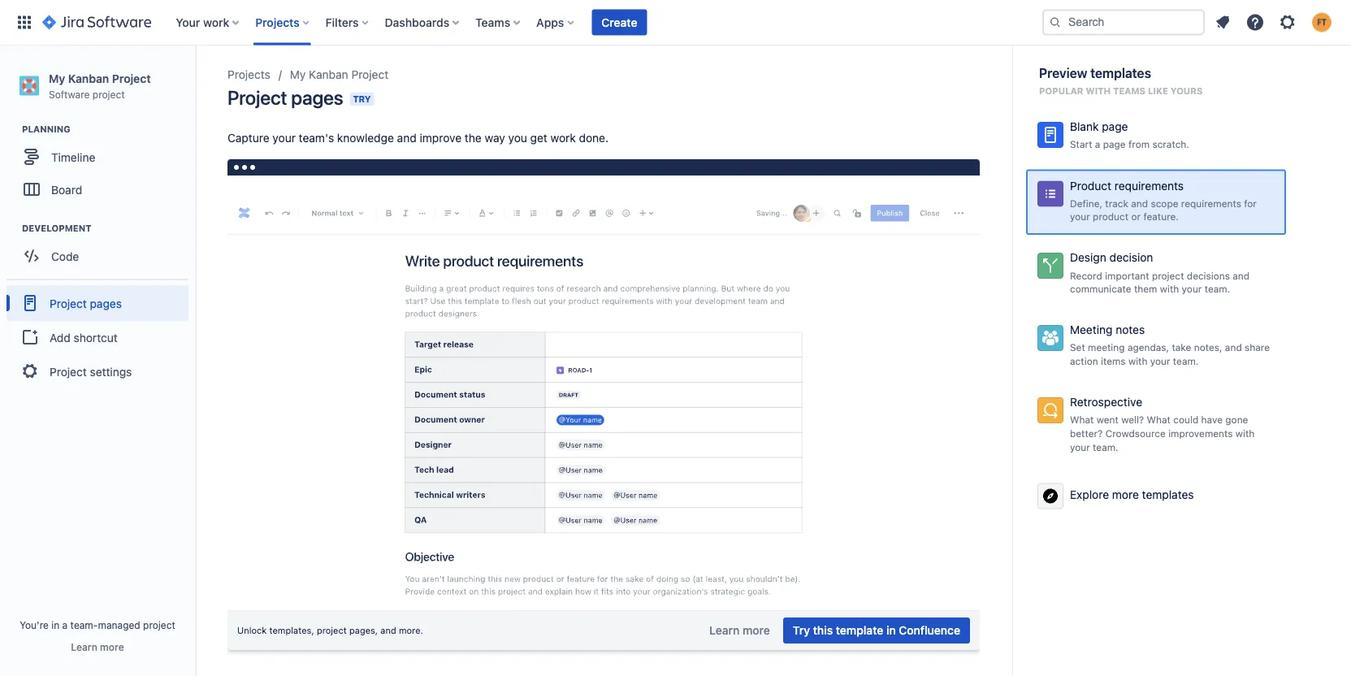 Task type: vqa. For each thing, say whether or not it's contained in the screenshot.
Settings image
yes



Task type: locate. For each thing, give the bounding box(es) containing it.
my kanban project link
[[290, 65, 389, 85]]

2 what from the left
[[1147, 414, 1171, 425]]

templates,
[[269, 625, 314, 635]]

0 vertical spatial templates
[[1090, 65, 1151, 81]]

retrospective image
[[1041, 401, 1060, 420]]

learn more for rightmost learn more button
[[709, 624, 770, 637]]

development
[[22, 223, 91, 234]]

and up or
[[1131, 197, 1148, 209]]

work right 'get'
[[551, 131, 576, 145]]

in right you're
[[51, 619, 60, 631]]

unlock
[[237, 625, 267, 635]]

templates down crowdsource
[[1142, 488, 1194, 501]]

1 horizontal spatial in
[[886, 624, 896, 637]]

0 vertical spatial page
[[1102, 120, 1128, 133]]

my up software
[[49, 72, 65, 85]]

group containing project pages
[[7, 279, 189, 394]]

project up them
[[1152, 270, 1184, 281]]

page right blank
[[1102, 120, 1128, 133]]

project right software
[[92, 88, 125, 100]]

project up try
[[351, 68, 389, 81]]

action
[[1070, 355, 1098, 367]]

team. for retrospective
[[1093, 441, 1119, 452]]

group
[[7, 279, 189, 394]]

team. for meeting notes
[[1173, 355, 1199, 367]]

what up better?
[[1070, 414, 1094, 425]]

more right 'explore' at the bottom of page
[[1112, 488, 1139, 501]]

and left improve
[[397, 131, 417, 145]]

1 horizontal spatial pages
[[291, 86, 343, 109]]

and left share
[[1225, 342, 1242, 353]]

1 vertical spatial work
[[551, 131, 576, 145]]

1 horizontal spatial a
[[1095, 139, 1100, 150]]

0 vertical spatial team.
[[1205, 283, 1230, 294]]

0 vertical spatial learn
[[709, 624, 740, 637]]

retrospective what went well? what could have gone better? crowdsource improvements with your team.
[[1070, 395, 1255, 452]]

with down agendas,
[[1128, 355, 1148, 367]]

shortcut
[[74, 331, 118, 344]]

blank
[[1070, 120, 1099, 133]]

0 horizontal spatial my
[[49, 72, 65, 85]]

project pages
[[228, 86, 343, 109], [50, 296, 122, 310]]

requirements
[[1115, 179, 1184, 192], [1181, 197, 1241, 209]]

scratch.
[[1152, 139, 1189, 150]]

with inside preview templates popular with teams like yours
[[1086, 86, 1111, 96]]

my inside my kanban project software project
[[49, 72, 65, 85]]

requirements up scope
[[1115, 179, 1184, 192]]

meeting notes image
[[1041, 328, 1060, 348]]

what right well?
[[1147, 414, 1171, 425]]

decision image
[[1041, 256, 1060, 276]]

projects for projects popup button
[[255, 15, 300, 29]]

templates inside preview templates popular with teams like yours
[[1090, 65, 1151, 81]]

dashboards button
[[380, 9, 466, 35]]

you're in a team-managed project
[[20, 619, 175, 631]]

project
[[351, 68, 389, 81], [112, 72, 151, 85], [228, 86, 287, 109], [50, 296, 87, 310], [50, 365, 87, 378]]

more image
[[1041, 486, 1060, 506]]

search image
[[1049, 16, 1062, 29]]

1 horizontal spatial work
[[551, 131, 576, 145]]

2 vertical spatial team.
[[1093, 441, 1119, 452]]

with right them
[[1160, 283, 1179, 294]]

team. down take
[[1173, 355, 1199, 367]]

0 vertical spatial more
[[1112, 488, 1139, 501]]

more down the managed
[[100, 641, 124, 652]]

and right "decisions"
[[1233, 270, 1250, 281]]

learn more button
[[700, 618, 780, 644], [71, 640, 124, 653]]

team. down "decisions"
[[1205, 283, 1230, 294]]

my
[[290, 68, 306, 81], [49, 72, 65, 85]]

pages,
[[349, 625, 378, 635]]

pages
[[291, 86, 343, 109], [90, 296, 122, 310]]

important
[[1105, 270, 1149, 281]]

apps
[[536, 15, 564, 29]]

board link
[[8, 173, 187, 206]]

learn more button down you're in a team-managed project
[[71, 640, 124, 653]]

banner
[[0, 0, 1351, 46]]

0 horizontal spatial team.
[[1093, 441, 1119, 452]]

and inside product requirements define, track and scope requirements for your product or feature.
[[1131, 197, 1148, 209]]

pages down 'my kanban project' link on the top of the page
[[291, 86, 343, 109]]

2 horizontal spatial more
[[1112, 488, 1139, 501]]

0 horizontal spatial kanban
[[68, 72, 109, 85]]

meeting notes set meeting agendas, take notes, and share action items with your team.
[[1070, 323, 1270, 367]]

with inside retrospective what went well? what could have gone better? crowdsource improvements with your team.
[[1236, 428, 1255, 439]]

0 horizontal spatial more
[[100, 641, 124, 652]]

projects link
[[228, 65, 270, 85]]

your down agendas,
[[1150, 355, 1170, 367]]

kanban for my kanban project
[[309, 68, 348, 81]]

0 horizontal spatial learn more
[[71, 641, 124, 652]]

kanban up software
[[68, 72, 109, 85]]

page left from
[[1103, 139, 1126, 150]]

0 horizontal spatial what
[[1070, 414, 1094, 425]]

projects
[[255, 15, 300, 29], [228, 68, 270, 81]]

done.
[[579, 131, 609, 145]]

help image
[[1246, 13, 1265, 32]]

projects for projects link
[[228, 68, 270, 81]]

team. inside meeting notes set meeting agendas, take notes, and share action items with your team.
[[1173, 355, 1199, 367]]

project pages inside 'group'
[[50, 296, 122, 310]]

project inside my kanban project software project
[[112, 72, 151, 85]]

0 vertical spatial learn more
[[709, 624, 770, 637]]

1 horizontal spatial more
[[743, 624, 770, 637]]

your down "define,"
[[1070, 211, 1090, 222]]

my for my kanban project software project
[[49, 72, 65, 85]]

planning group
[[8, 123, 194, 211]]

team. inside retrospective what went well? what could have gone better? crowdsource improvements with your team.
[[1093, 441, 1119, 452]]

1 horizontal spatial my
[[290, 68, 306, 81]]

0 vertical spatial pages
[[291, 86, 343, 109]]

with inside design decision record important project decisions and communicate them with your team.
[[1160, 283, 1179, 294]]

projects up projects link
[[255, 15, 300, 29]]

in right template
[[886, 624, 896, 637]]

1 horizontal spatial team.
[[1173, 355, 1199, 367]]

timeline
[[51, 150, 95, 164]]

notes
[[1116, 323, 1145, 336]]

with left teams
[[1086, 86, 1111, 96]]

product requirements image
[[1041, 184, 1060, 203]]

1 vertical spatial project pages
[[50, 296, 122, 310]]

0 vertical spatial work
[[203, 15, 229, 29]]

and left the more.
[[380, 625, 396, 635]]

1 vertical spatial learn more
[[71, 641, 124, 652]]

a inside blank page start a page from scratch.
[[1095, 139, 1100, 150]]

planning image
[[2, 120, 22, 139]]

Search field
[[1042, 9, 1205, 35]]

work right your
[[203, 15, 229, 29]]

templates
[[1090, 65, 1151, 81], [1142, 488, 1194, 501]]

for
[[1244, 197, 1257, 209]]

1 vertical spatial templates
[[1142, 488, 1194, 501]]

capture
[[228, 131, 269, 145]]

what
[[1070, 414, 1094, 425], [1147, 414, 1171, 425]]

0 vertical spatial project pages
[[228, 86, 343, 109]]

kanban down the filters
[[309, 68, 348, 81]]

pages up 'add shortcut' 'button' at the left
[[90, 296, 122, 310]]

requirements left for
[[1181, 197, 1241, 209]]

learn more inside button
[[709, 624, 770, 637]]

0 horizontal spatial a
[[62, 619, 68, 631]]

my right projects link
[[290, 68, 306, 81]]

kanban inside my kanban project software project
[[68, 72, 109, 85]]

1 horizontal spatial kanban
[[309, 68, 348, 81]]

apps button
[[532, 9, 580, 35]]

and for more.
[[380, 625, 396, 635]]

project pages up add shortcut
[[50, 296, 122, 310]]

learn more button left try
[[700, 618, 780, 644]]

preview templates popular with teams like yours
[[1039, 65, 1203, 96]]

jira software image
[[42, 13, 151, 32], [42, 13, 151, 32]]

more left try
[[743, 624, 770, 637]]

try
[[353, 94, 371, 104]]

0 vertical spatial a
[[1095, 139, 1100, 150]]

decisions
[[1187, 270, 1230, 281]]

learn more down you're in a team-managed project
[[71, 641, 124, 652]]

explore
[[1070, 488, 1109, 501]]

1 vertical spatial projects
[[228, 68, 270, 81]]

primary element
[[10, 0, 1042, 45]]

1 vertical spatial pages
[[90, 296, 122, 310]]

1 vertical spatial requirements
[[1181, 197, 1241, 209]]

1 vertical spatial team.
[[1173, 355, 1199, 367]]

share
[[1245, 342, 1270, 353]]

0 horizontal spatial work
[[203, 15, 229, 29]]

1 vertical spatial learn
[[71, 641, 97, 652]]

banner containing your work
[[0, 0, 1351, 46]]

your inside product requirements define, track and scope requirements for your product or feature.
[[1070, 211, 1090, 222]]

projects inside popup button
[[255, 15, 300, 29]]

1 horizontal spatial learn more
[[709, 624, 770, 637]]

well?
[[1121, 414, 1144, 425]]

2 horizontal spatial team.
[[1205, 283, 1230, 294]]

my for my kanban project
[[290, 68, 306, 81]]

project right the managed
[[143, 619, 175, 631]]

your inside design decision record important project decisions and communicate them with your team.
[[1182, 283, 1202, 294]]

appswitcher icon image
[[15, 13, 34, 32]]

a left team-
[[62, 619, 68, 631]]

teams
[[1113, 86, 1146, 96]]

0 vertical spatial projects
[[255, 15, 300, 29]]

0 horizontal spatial pages
[[90, 296, 122, 310]]

teams button
[[471, 9, 527, 35]]

and inside design decision record important project decisions and communicate them with your team.
[[1233, 270, 1250, 281]]

with
[[1086, 86, 1111, 96], [1160, 283, 1179, 294], [1128, 355, 1148, 367], [1236, 428, 1255, 439]]

project pages down projects link
[[228, 86, 343, 109]]

improvements
[[1168, 428, 1233, 439]]

projects right sidebar navigation icon
[[228, 68, 270, 81]]

project left sidebar navigation icon
[[112, 72, 151, 85]]

learn left try
[[709, 624, 740, 637]]

learn more left try
[[709, 624, 770, 637]]

more
[[1112, 488, 1139, 501], [743, 624, 770, 637], [100, 641, 124, 652]]

templates up teams
[[1090, 65, 1151, 81]]

explore more templates button
[[1026, 472, 1286, 520]]

went
[[1097, 414, 1119, 425]]

meeting
[[1070, 323, 1113, 336]]

team. down better?
[[1093, 441, 1119, 452]]

and for improve
[[397, 131, 417, 145]]

set
[[1070, 342, 1085, 353]]

more.
[[399, 625, 423, 635]]

project down add
[[50, 365, 87, 378]]

0 horizontal spatial in
[[51, 619, 60, 631]]

learn more for leftmost learn more button
[[71, 641, 124, 652]]

a right start
[[1095, 139, 1100, 150]]

page
[[1102, 120, 1128, 133], [1103, 139, 1126, 150]]

popular
[[1039, 86, 1083, 96]]

managed
[[98, 619, 140, 631]]

1 vertical spatial a
[[62, 619, 68, 631]]

timeline link
[[8, 141, 187, 173]]

[object object] confluence template image
[[228, 176, 980, 676]]

learn down team-
[[71, 641, 97, 652]]

them
[[1134, 283, 1157, 294]]

start
[[1070, 139, 1092, 150]]

in
[[51, 619, 60, 631], [886, 624, 896, 637]]

1 horizontal spatial what
[[1147, 414, 1171, 425]]

a
[[1095, 139, 1100, 150], [62, 619, 68, 631]]

record
[[1070, 270, 1102, 281]]

work
[[203, 15, 229, 29], [551, 131, 576, 145]]

project
[[92, 88, 125, 100], [1152, 270, 1184, 281], [143, 619, 175, 631], [317, 625, 347, 635]]

your down better?
[[1070, 441, 1090, 452]]

with down gone
[[1236, 428, 1255, 439]]

project down projects link
[[228, 86, 287, 109]]

the
[[465, 131, 482, 145]]

filters button
[[321, 9, 375, 35]]

could
[[1173, 414, 1199, 425]]

your down "decisions"
[[1182, 283, 1202, 294]]

track
[[1105, 197, 1129, 209]]

0 horizontal spatial project pages
[[50, 296, 122, 310]]

settings image
[[1278, 13, 1298, 32]]



Task type: describe. For each thing, give the bounding box(es) containing it.
explore more templates
[[1070, 488, 1194, 501]]

design
[[1070, 251, 1106, 264]]

add shortcut button
[[7, 321, 189, 354]]

gone
[[1226, 414, 1248, 425]]

meeting
[[1088, 342, 1125, 353]]

improve
[[420, 131, 462, 145]]

your inside meeting notes set meeting agendas, take notes, and share action items with your team.
[[1150, 355, 1170, 367]]

way
[[485, 131, 505, 145]]

filters
[[326, 15, 359, 29]]

confluence
[[899, 624, 960, 637]]

and for scope
[[1131, 197, 1148, 209]]

code
[[51, 249, 79, 263]]

template
[[836, 624, 883, 637]]

notifications image
[[1213, 13, 1233, 32]]

0 horizontal spatial learn more button
[[71, 640, 124, 653]]

try this template in confluence
[[793, 624, 960, 637]]

more inside button
[[1112, 488, 1139, 501]]

try this template in confluence button
[[783, 618, 970, 644]]

project settings link
[[7, 354, 189, 389]]

dashboards
[[385, 15, 449, 29]]

planning
[[22, 124, 70, 135]]

your profile and settings image
[[1312, 13, 1332, 32]]

development image
[[2, 219, 22, 238]]

you're
[[20, 619, 49, 631]]

define,
[[1070, 197, 1103, 209]]

preview
[[1039, 65, 1087, 81]]

team's
[[299, 131, 334, 145]]

project inside my kanban project software project
[[92, 88, 125, 100]]

add
[[50, 331, 71, 344]]

sidebar navigation image
[[177, 65, 213, 98]]

blank image
[[1041, 125, 1060, 145]]

product
[[1070, 179, 1112, 192]]

your
[[176, 15, 200, 29]]

your left team's
[[273, 131, 296, 145]]

better?
[[1070, 428, 1103, 439]]

team-
[[70, 619, 98, 631]]

yours
[[1171, 86, 1203, 96]]

teams
[[475, 15, 510, 29]]

my kanban project
[[290, 68, 389, 81]]

notes,
[[1194, 342, 1222, 353]]

create
[[602, 15, 637, 29]]

scope
[[1151, 197, 1179, 209]]

unlock templates, project pages, and more.
[[237, 625, 423, 635]]

project pages link
[[7, 285, 189, 321]]

and inside meeting notes set meeting agendas, take notes, and share action items with your team.
[[1225, 342, 1242, 353]]

communicate
[[1070, 283, 1131, 294]]

software
[[49, 88, 90, 100]]

1 vertical spatial page
[[1103, 139, 1126, 150]]

agendas,
[[1128, 342, 1169, 353]]

product
[[1093, 211, 1129, 222]]

your inside retrospective what went well? what could have gone better? crowdsource improvements with your team.
[[1070, 441, 1090, 452]]

try
[[793, 624, 810, 637]]

1 what from the left
[[1070, 414, 1094, 425]]

1 horizontal spatial learn more button
[[700, 618, 780, 644]]

1 horizontal spatial learn
[[709, 624, 740, 637]]

0 horizontal spatial learn
[[71, 641, 97, 652]]

have
[[1201, 414, 1223, 425]]

you
[[508, 131, 527, 145]]

feature.
[[1144, 211, 1179, 222]]

project left pages,
[[317, 625, 347, 635]]

1 vertical spatial more
[[743, 624, 770, 637]]

crowdsource
[[1106, 428, 1166, 439]]

code link
[[8, 240, 187, 272]]

kanban for my kanban project software project
[[68, 72, 109, 85]]

board
[[51, 183, 82, 196]]

retrospective
[[1070, 395, 1143, 409]]

settings
[[90, 365, 132, 378]]

my kanban project software project
[[49, 72, 151, 100]]

or
[[1131, 211, 1141, 222]]

pages inside 'group'
[[90, 296, 122, 310]]

project inside design decision record important project decisions and communicate them with your team.
[[1152, 270, 1184, 281]]

design decision record important project decisions and communicate them with your team.
[[1070, 251, 1250, 294]]

capture your team's knowledge and improve the way you get work done.
[[228, 131, 609, 145]]

in inside try this template in confluence button
[[886, 624, 896, 637]]

projects button
[[250, 9, 316, 35]]

create button
[[592, 9, 647, 35]]

knowledge
[[337, 131, 394, 145]]

1 horizontal spatial project pages
[[228, 86, 343, 109]]

project up add
[[50, 296, 87, 310]]

with inside meeting notes set meeting agendas, take notes, and share action items with your team.
[[1128, 355, 1148, 367]]

add shortcut
[[50, 331, 118, 344]]

take
[[1172, 342, 1191, 353]]

templates inside button
[[1142, 488, 1194, 501]]

blank page start a page from scratch.
[[1070, 120, 1189, 150]]

this
[[813, 624, 833, 637]]

like
[[1148, 86, 1168, 96]]

2 vertical spatial more
[[100, 641, 124, 652]]

development group
[[8, 222, 194, 277]]

items
[[1101, 355, 1126, 367]]

team. inside design decision record important project decisions and communicate them with your team.
[[1205, 283, 1230, 294]]

your work
[[176, 15, 229, 29]]

product requirements define, track and scope requirements for your product or feature.
[[1070, 179, 1257, 222]]

your work button
[[171, 9, 246, 35]]

from
[[1129, 139, 1150, 150]]

work inside dropdown button
[[203, 15, 229, 29]]

get
[[530, 131, 547, 145]]

0 vertical spatial requirements
[[1115, 179, 1184, 192]]

decision
[[1110, 251, 1153, 264]]



